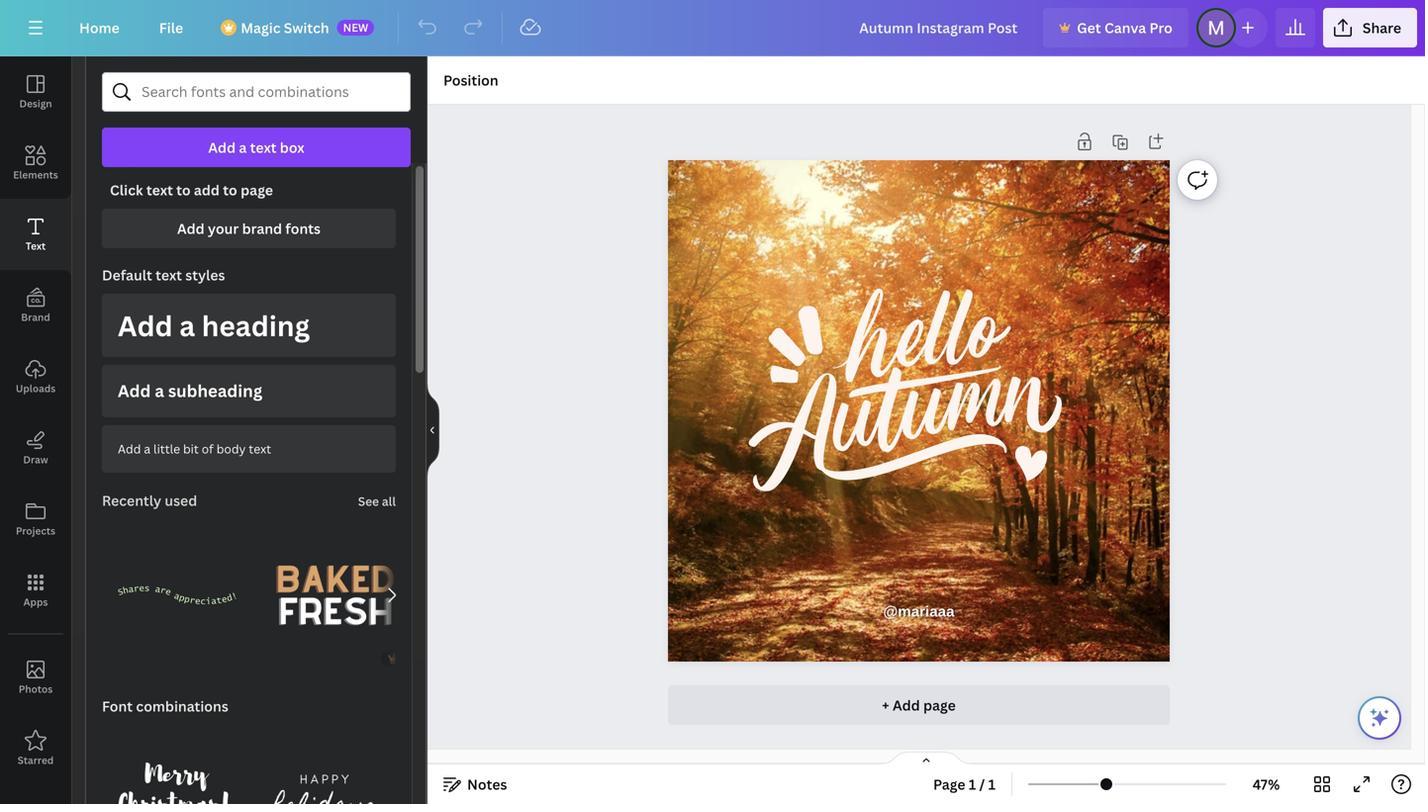 Task type: describe. For each thing, give the bounding box(es) containing it.
subheading
[[168, 380, 262, 402]]

projects
[[16, 525, 55, 538]]

47%
[[1253, 776, 1280, 794]]

a for subheading
[[155, 380, 164, 402]]

add for add a little bit of body text
[[118, 441, 141, 457]]

page
[[933, 776, 966, 794]]

design
[[19, 97, 52, 110]]

text right body
[[249, 441, 271, 457]]

position button
[[436, 64, 507, 96]]

notes
[[467, 776, 507, 794]]

used
[[165, 491, 197, 510]]

styles
[[185, 266, 225, 285]]

show pages image
[[879, 751, 974, 767]]

uploads button
[[0, 342, 71, 413]]

new
[[343, 20, 368, 35]]

little
[[153, 441, 180, 457]]

home link
[[63, 8, 135, 48]]

photos
[[19, 683, 53, 696]]

add your brand fonts
[[177, 219, 321, 238]]

add a heading button
[[102, 294, 396, 357]]

add for add a subheading
[[118, 380, 151, 402]]

starred
[[18, 754, 54, 768]]

Design title text field
[[844, 8, 1036, 48]]

a for text
[[239, 138, 247, 157]]

+ add page
[[882, 696, 956, 715]]

elements
[[13, 168, 58, 182]]

Search fonts and combinations search field
[[142, 73, 371, 111]]

canva assistant image
[[1368, 707, 1392, 731]]

brand button
[[0, 270, 71, 342]]

see
[[358, 493, 379, 510]]

page 1 / 1
[[933, 776, 996, 794]]

add a text box
[[208, 138, 304, 157]]

fonts
[[285, 219, 321, 238]]

add inside + add page button
[[893, 696, 920, 715]]

get
[[1077, 18, 1101, 37]]

text button
[[0, 199, 71, 270]]

text
[[26, 240, 46, 253]]

text left styles
[[156, 266, 182, 285]]

see all
[[358, 493, 396, 510]]

switch
[[284, 18, 329, 37]]

file
[[159, 18, 183, 37]]

box
[[280, 138, 304, 157]]

get canva pro
[[1077, 18, 1173, 37]]

body
[[216, 441, 246, 457]]

text right click
[[146, 181, 173, 199]]

main menu bar
[[0, 0, 1425, 56]]



Task type: vqa. For each thing, say whether or not it's contained in the screenshot.
Add your brand fonts
yes



Task type: locate. For each thing, give the bounding box(es) containing it.
1 right / at the right bottom
[[989, 776, 996, 794]]

side panel tab list
[[0, 56, 71, 785]]

apps
[[23, 596, 48, 609]]

1 vertical spatial page
[[924, 696, 956, 715]]

1
[[969, 776, 976, 794], [989, 776, 996, 794]]

add inside add your brand fonts button
[[177, 219, 205, 238]]

0 horizontal spatial page
[[241, 181, 273, 199]]

a inside "add a text box" button
[[239, 138, 247, 157]]

add a text box button
[[102, 128, 411, 167]]

a left little at left
[[144, 441, 151, 457]]

0 vertical spatial page
[[241, 181, 273, 199]]

see all button
[[356, 481, 398, 520]]

to
[[176, 181, 191, 199], [223, 181, 237, 199]]

a
[[239, 138, 247, 157], [179, 307, 195, 344], [155, 380, 164, 402], [144, 441, 151, 457]]

add inside "add a text box" button
[[208, 138, 236, 157]]

add
[[194, 181, 220, 199]]

magic
[[241, 18, 281, 37]]

apps button
[[0, 555, 71, 627]]

page inside button
[[924, 696, 956, 715]]

/
[[980, 776, 985, 794]]

a for heading
[[179, 307, 195, 344]]

brand
[[242, 219, 282, 238]]

click text to add to page
[[110, 181, 273, 199]]

magic switch
[[241, 18, 329, 37]]

add inside add a little bit of body text button
[[118, 441, 141, 457]]

share button
[[1323, 8, 1417, 48]]

add down default at left top
[[118, 307, 173, 344]]

font combinations
[[102, 697, 228, 716]]

a inside add a little bit of body text button
[[144, 441, 151, 457]]

default
[[102, 266, 152, 285]]

text left box
[[250, 138, 277, 157]]

recently used button
[[100, 481, 199, 520]]

combinations
[[136, 697, 228, 716]]

get canva pro button
[[1044, 8, 1189, 48]]

0 horizontal spatial to
[[176, 181, 191, 199]]

recently
[[102, 491, 161, 510]]

position
[[443, 71, 499, 90]]

to right the 'add'
[[223, 181, 237, 199]]

add a little bit of body text button
[[102, 425, 396, 473]]

heading
[[202, 307, 310, 344]]

bit
[[183, 441, 199, 457]]

uploads
[[16, 382, 56, 395]]

1 horizontal spatial page
[[924, 696, 956, 715]]

add a heading
[[118, 307, 310, 344]]

add left your
[[177, 219, 205, 238]]

page
[[241, 181, 273, 199], [924, 696, 956, 715]]

starred button
[[0, 714, 71, 785]]

notes button
[[436, 769, 515, 801]]

a down styles
[[179, 307, 195, 344]]

+
[[882, 696, 890, 715]]

add for add a heading
[[118, 307, 173, 344]]

a for little
[[144, 441, 151, 457]]

add for add a text box
[[208, 138, 236, 157]]

of
[[202, 441, 214, 457]]

text
[[250, 138, 277, 157], [146, 181, 173, 199], [156, 266, 182, 285], [249, 441, 271, 457]]

elements button
[[0, 128, 71, 199]]

draw button
[[0, 413, 71, 484]]

add a subheading
[[118, 380, 262, 402]]

a left box
[[239, 138, 247, 157]]

projects button
[[0, 484, 71, 555]]

1 left / at the right bottom
[[969, 776, 976, 794]]

add for add your brand fonts
[[177, 219, 205, 238]]

add left little at left
[[118, 441, 141, 457]]

add inside add a subheading button
[[118, 380, 151, 402]]

add
[[208, 138, 236, 157], [177, 219, 205, 238], [118, 307, 173, 344], [118, 380, 151, 402], [118, 441, 141, 457], [893, 696, 920, 715]]

2 1 from the left
[[989, 776, 996, 794]]

add right +
[[893, 696, 920, 715]]

add a subheading button
[[102, 365, 396, 418]]

page right +
[[924, 696, 956, 715]]

click
[[110, 181, 143, 199]]

file button
[[143, 8, 199, 48]]

hide image
[[427, 383, 440, 478]]

home
[[79, 18, 120, 37]]

to left the 'add'
[[176, 181, 191, 199]]

a inside add a subheading button
[[155, 380, 164, 402]]

1 to from the left
[[176, 181, 191, 199]]

2 to from the left
[[223, 181, 237, 199]]

@mariaaa
[[883, 604, 955, 620]]

add inside add a heading 'button'
[[118, 307, 173, 344]]

font
[[102, 697, 133, 716]]

all
[[382, 493, 396, 510]]

photos button
[[0, 642, 71, 714]]

recently used
[[102, 491, 197, 510]]

+ add page button
[[668, 686, 1170, 726]]

share
[[1363, 18, 1402, 37]]

default text styles
[[102, 266, 225, 285]]

design button
[[0, 56, 71, 128]]

pro
[[1150, 18, 1173, 37]]

0 horizontal spatial 1
[[969, 776, 976, 794]]

add left subheading
[[118, 380, 151, 402]]

canva
[[1105, 18, 1146, 37]]

your
[[208, 219, 239, 238]]

1 horizontal spatial 1
[[989, 776, 996, 794]]

add your brand fonts button
[[102, 209, 396, 248]]

a left subheading
[[155, 380, 164, 402]]

group
[[260, 520, 411, 671]]

page up 'brand'
[[241, 181, 273, 199]]

add a little bit of body text
[[118, 441, 271, 457]]

add up the 'add'
[[208, 138, 236, 157]]

1 1 from the left
[[969, 776, 976, 794]]

draw
[[23, 453, 48, 467]]

a inside add a heading 'button'
[[179, 307, 195, 344]]

1 horizontal spatial to
[[223, 181, 237, 199]]

47% button
[[1234, 769, 1299, 801]]

brand
[[21, 311, 50, 324]]



